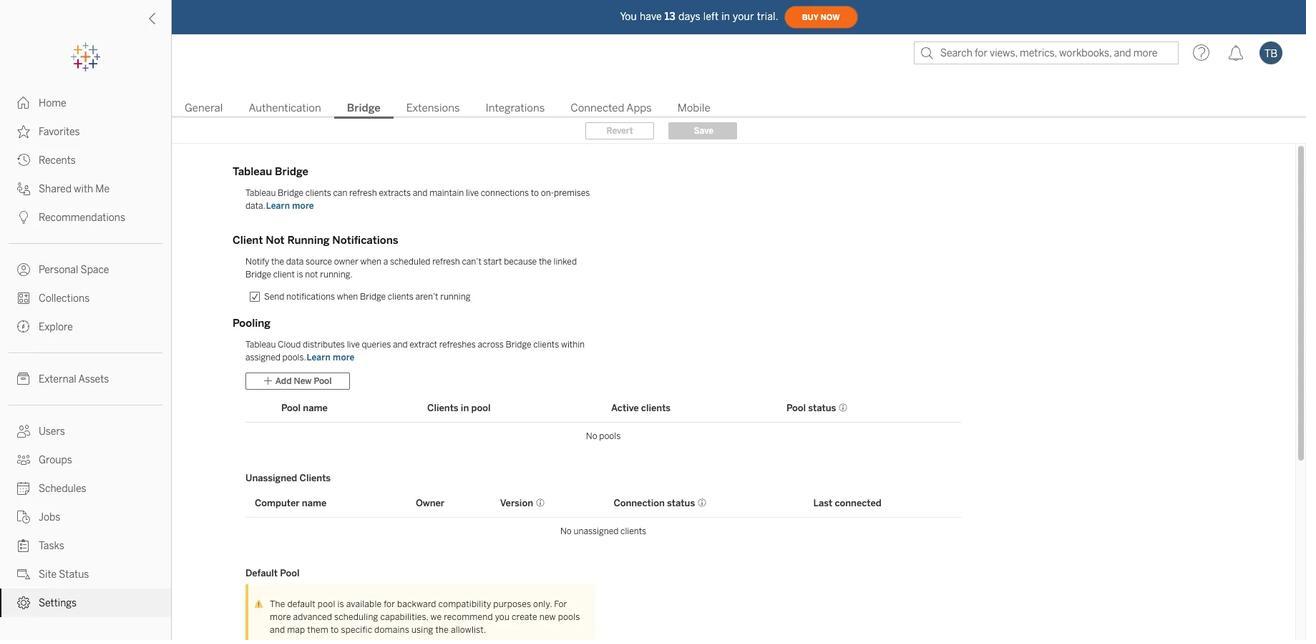 Task type: locate. For each thing, give the bounding box(es) containing it.
by text only_f5he34f image inside schedules link
[[17, 482, 30, 495]]

pool down across
[[471, 403, 491, 413]]

0 horizontal spatial in
[[461, 403, 469, 413]]

send notifications when bridge clients aren't running
[[264, 292, 471, 302]]

1 by text only_f5he34f image from the top
[[17, 125, 30, 138]]

revert
[[607, 126, 633, 136]]

by text only_f5he34f image inside "favorites" link
[[17, 125, 30, 138]]

1 horizontal spatial and
[[393, 340, 408, 350]]

bridge down tableau bridge
[[278, 188, 304, 198]]

by text only_f5he34f image inside tasks link
[[17, 540, 30, 553]]

the left linked
[[539, 257, 552, 267]]

clients left can
[[306, 188, 331, 198]]

explore link
[[0, 313, 171, 341]]

learn more link for distributes
[[306, 352, 355, 364]]

more down the 'the'
[[270, 613, 291, 623]]

is inside the default pool is available for backward compatibility purposes only. for more advanced scheduling capabilities, we recommend you create new pools and map them to specific domains using the allowlist.
[[337, 600, 344, 610]]

learn more link for clients
[[265, 200, 315, 212]]

connections
[[481, 188, 529, 198]]

name down unassigned clients
[[302, 498, 327, 509]]

0 vertical spatial pool
[[471, 403, 491, 413]]

learn more right data.
[[266, 201, 314, 211]]

main navigation. press the up and down arrow keys to access links. element
[[0, 89, 171, 618]]

2 by text only_f5he34f image from the top
[[17, 154, 30, 167]]

clients down "tableau cloud distributes live queries and extract refreshes across bridge clients within assigned pools."
[[427, 403, 459, 413]]

learn more link up the not
[[265, 200, 315, 212]]

1 horizontal spatial is
[[337, 600, 344, 610]]

refresh inside notify the data source owner when a scheduled refresh can't start because the linked bridge client is not running.
[[432, 257, 460, 267]]

tableau for tableau bridge
[[233, 165, 272, 178]]

1 horizontal spatial pool
[[471, 403, 491, 413]]

2 vertical spatial more
[[270, 613, 291, 623]]

by text only_f5he34f image
[[17, 125, 30, 138], [17, 154, 30, 167], [17, 183, 30, 195], [17, 211, 30, 224], [17, 292, 30, 305], [17, 321, 30, 334], [17, 373, 30, 386], [17, 511, 30, 524]]

you
[[495, 613, 510, 623]]

by text only_f5he34f image inside settings link
[[17, 597, 30, 610]]

unassigned
[[245, 473, 297, 484]]

tableau inside tableau bridge clients can refresh extracts and maintain live connections to on-premises data.
[[245, 188, 276, 198]]

more up running
[[292, 201, 314, 211]]

site status link
[[0, 560, 171, 589]]

to left on-
[[531, 188, 539, 198]]

1 horizontal spatial when
[[360, 257, 381, 267]]

learn right data.
[[266, 201, 290, 211]]

1 vertical spatial no
[[560, 527, 572, 537]]

tableau for tableau bridge clients can refresh extracts and maintain live connections to on-premises data.
[[245, 188, 276, 198]]

pools down the for
[[558, 613, 580, 623]]

favorites link
[[0, 117, 171, 146]]

1 vertical spatial more
[[333, 353, 355, 363]]

pools
[[599, 432, 621, 442], [558, 613, 580, 623]]

clients up computer name
[[300, 473, 331, 484]]

and left the extract
[[393, 340, 408, 350]]

jobs
[[39, 512, 60, 524]]

0 vertical spatial learn
[[266, 201, 290, 211]]

sub-spaces tab list
[[172, 100, 1306, 119]]

by text only_f5he34f image left users on the left bottom of the page
[[17, 425, 30, 438]]

0 horizontal spatial when
[[337, 292, 358, 302]]

0 vertical spatial live
[[466, 188, 479, 198]]

by text only_f5he34f image inside "personal space" link
[[17, 263, 30, 276]]

the down we
[[436, 626, 449, 636]]

1 horizontal spatial learn
[[307, 353, 331, 363]]

1 horizontal spatial clients
[[427, 403, 459, 413]]

status for pool status
[[808, 403, 836, 413]]

bridge right across
[[506, 340, 531, 350]]

2 horizontal spatial and
[[413, 188, 428, 198]]

default
[[287, 600, 316, 610]]

1 vertical spatial live
[[347, 340, 360, 350]]

tableau
[[233, 165, 272, 178], [245, 188, 276, 198], [245, 340, 276, 350]]

no for connection status
[[560, 527, 572, 537]]

recents link
[[0, 146, 171, 175]]

using
[[411, 626, 433, 636]]

0 vertical spatial refresh
[[349, 188, 377, 198]]

more down distributes
[[333, 353, 355, 363]]

1 horizontal spatial no
[[586, 432, 597, 442]]

1 vertical spatial to
[[331, 626, 339, 636]]

clients left aren't
[[388, 292, 414, 302]]

by text only_f5he34f image left the shared
[[17, 183, 30, 195]]

pool status
[[787, 403, 836, 413]]

1 vertical spatial learn more
[[307, 353, 355, 363]]

8 by text only_f5he34f image from the top
[[17, 511, 30, 524]]

1 vertical spatial and
[[393, 340, 408, 350]]

0 horizontal spatial status
[[667, 498, 695, 509]]

1 vertical spatial pools
[[558, 613, 580, 623]]

learn more link down distributes
[[306, 352, 355, 364]]

data
[[286, 257, 304, 267]]

refresh right can
[[349, 188, 377, 198]]

because
[[504, 257, 537, 267]]

by text only_f5he34f image inside recents link
[[17, 154, 30, 167]]

clients
[[306, 188, 331, 198], [388, 292, 414, 302], [533, 340, 559, 350], [641, 403, 671, 413], [621, 527, 646, 537]]

is up scheduling
[[337, 600, 344, 610]]

1 horizontal spatial refresh
[[432, 257, 460, 267]]

connection status
[[614, 498, 695, 509]]

mobile
[[678, 102, 710, 115]]

premises
[[554, 188, 590, 198]]

1 horizontal spatial the
[[436, 626, 449, 636]]

by text only_f5he34f image inside "users" link
[[17, 425, 30, 438]]

navigation
[[172, 97, 1306, 119]]

tableau bridge
[[233, 165, 308, 178]]

0 horizontal spatial live
[[347, 340, 360, 350]]

settings link
[[0, 589, 171, 618]]

2 horizontal spatial more
[[333, 353, 355, 363]]

more for distributes
[[333, 353, 355, 363]]

1 by text only_f5he34f image from the top
[[17, 97, 30, 110]]

home
[[39, 97, 66, 110]]

2 vertical spatial tableau
[[245, 340, 276, 350]]

compatibility
[[438, 600, 491, 610]]

0 horizontal spatial pool
[[318, 600, 335, 610]]

available
[[346, 600, 382, 610]]

by text only_f5he34f image left schedules
[[17, 482, 30, 495]]

and inside tableau bridge clients can refresh extracts and maintain live connections to on-premises data.
[[413, 188, 428, 198]]

when left a
[[360, 257, 381, 267]]

learn down distributes
[[307, 353, 331, 363]]

only.
[[533, 600, 552, 610]]

1 vertical spatial refresh
[[432, 257, 460, 267]]

1 horizontal spatial live
[[466, 188, 479, 198]]

live right maintain
[[466, 188, 479, 198]]

by text only_f5he34f image inside external assets link
[[17, 373, 30, 386]]

the up client
[[271, 257, 284, 267]]

by text only_f5he34f image for recommendations
[[17, 211, 30, 224]]

1 vertical spatial in
[[461, 403, 469, 413]]

pool for pool name
[[281, 403, 301, 413]]

have
[[640, 10, 662, 23]]

0 horizontal spatial clients
[[300, 473, 331, 484]]

can't
[[462, 257, 482, 267]]

by text only_f5he34f image left home in the left of the page
[[17, 97, 30, 110]]

0 horizontal spatial pools
[[558, 613, 580, 623]]

0 horizontal spatial the
[[271, 257, 284, 267]]

notifications
[[286, 292, 335, 302]]

clients left within
[[533, 340, 559, 350]]

recommendations link
[[0, 203, 171, 232]]

pool inside the default pool is available for backward compatibility purposes only. for more advanced scheduling capabilities, we recommend you create new pools and map them to specific domains using the allowlist.
[[318, 600, 335, 610]]

scheduled
[[390, 257, 430, 267]]

and left map
[[270, 626, 285, 636]]

connected apps
[[571, 102, 652, 115]]

maintain
[[430, 188, 464, 198]]

1 vertical spatial pool
[[318, 600, 335, 610]]

pool
[[471, 403, 491, 413], [318, 600, 335, 610]]

0 horizontal spatial no
[[560, 527, 572, 537]]

on-
[[541, 188, 554, 198]]

within
[[561, 340, 585, 350]]

by text only_f5he34f image for groups
[[17, 454, 30, 467]]

in down refreshes
[[461, 403, 469, 413]]

0 vertical spatial when
[[360, 257, 381, 267]]

bridge left extensions
[[347, 102, 381, 115]]

1 horizontal spatial status
[[808, 403, 836, 413]]

and right extracts
[[413, 188, 428, 198]]

2 vertical spatial and
[[270, 626, 285, 636]]

version
[[500, 498, 533, 509]]

by text only_f5he34f image left tasks
[[17, 540, 30, 553]]

is left not
[[297, 270, 303, 280]]

by text only_f5he34f image inside home link
[[17, 97, 30, 110]]

tableau inside "tableau cloud distributes live queries and extract refreshes across bridge clients within assigned pools."
[[245, 340, 276, 350]]

0 vertical spatial more
[[292, 201, 314, 211]]

1 vertical spatial when
[[337, 292, 358, 302]]

groups link
[[0, 446, 171, 475]]

0 horizontal spatial learn
[[266, 201, 290, 211]]

by text only_f5he34f image
[[17, 97, 30, 110], [17, 263, 30, 276], [17, 425, 30, 438], [17, 454, 30, 467], [17, 482, 30, 495], [17, 540, 30, 553], [17, 568, 30, 581], [17, 597, 30, 610]]

name for computer name
[[302, 498, 327, 509]]

0 vertical spatial tableau
[[233, 165, 272, 178]]

refresh
[[349, 188, 377, 198], [432, 257, 460, 267]]

the inside the default pool is available for backward compatibility purposes only. for more advanced scheduling capabilities, we recommend you create new pools and map them to specific domains using the allowlist.
[[436, 626, 449, 636]]

by text only_f5he34f image left recents
[[17, 154, 30, 167]]

3 by text only_f5he34f image from the top
[[17, 425, 30, 438]]

learn more for clients
[[266, 201, 314, 211]]

0 horizontal spatial refresh
[[349, 188, 377, 198]]

buy
[[802, 13, 819, 22]]

more for clients
[[292, 201, 314, 211]]

owner
[[334, 257, 358, 267]]

4 by text only_f5he34f image from the top
[[17, 211, 30, 224]]

and inside the default pool is available for backward compatibility purposes only. for more advanced scheduling capabilities, we recommend you create new pools and map them to specific domains using the allowlist.
[[270, 626, 285, 636]]

shared with me
[[39, 183, 110, 195]]

by text only_f5he34f image left jobs
[[17, 511, 30, 524]]

main content
[[172, 72, 1306, 641]]

by text only_f5he34f image inside explore link
[[17, 321, 30, 334]]

2 by text only_f5he34f image from the top
[[17, 263, 30, 276]]

5 by text only_f5he34f image from the top
[[17, 292, 30, 305]]

the
[[270, 600, 285, 610]]

by text only_f5he34f image inside site status link
[[17, 568, 30, 581]]

by text only_f5he34f image inside recommendations link
[[17, 211, 30, 224]]

capabilities,
[[380, 613, 428, 623]]

0 horizontal spatial more
[[270, 613, 291, 623]]

0 vertical spatial to
[[531, 188, 539, 198]]

1 horizontal spatial more
[[292, 201, 314, 211]]

learn for data.
[[266, 201, 290, 211]]

0 vertical spatial learn more link
[[265, 200, 315, 212]]

by text only_f5he34f image for users
[[17, 425, 30, 438]]

0 vertical spatial no
[[586, 432, 597, 442]]

to inside the default pool is available for backward compatibility purposes only. for more advanced scheduling capabilities, we recommend you create new pools and map them to specific domains using the allowlist.
[[331, 626, 339, 636]]

in
[[722, 10, 730, 23], [461, 403, 469, 413]]

groups
[[39, 454, 72, 467]]

1 vertical spatial name
[[302, 498, 327, 509]]

by text only_f5he34f image left groups
[[17, 454, 30, 467]]

by text only_f5he34f image left favorites
[[17, 125, 30, 138]]

pools down active
[[599, 432, 621, 442]]

bridge down notify
[[245, 270, 271, 280]]

5 by text only_f5he34f image from the top
[[17, 482, 30, 495]]

to
[[531, 188, 539, 198], [331, 626, 339, 636]]

is inside notify the data source owner when a scheduled refresh can't start because the linked bridge client is not running.
[[297, 270, 303, 280]]

0 vertical spatial status
[[808, 403, 836, 413]]

8 by text only_f5he34f image from the top
[[17, 597, 30, 610]]

1 vertical spatial is
[[337, 600, 344, 610]]

when down 'running.'
[[337, 292, 358, 302]]

by text only_f5he34f image left site
[[17, 568, 30, 581]]

by text only_f5he34f image left "personal"
[[17, 263, 30, 276]]

learn for pools.
[[307, 353, 331, 363]]

the
[[271, 257, 284, 267], [539, 257, 552, 267], [436, 626, 449, 636]]

0 horizontal spatial to
[[331, 626, 339, 636]]

by text only_f5he34f image inside shared with me link
[[17, 183, 30, 195]]

personal space link
[[0, 256, 171, 284]]

1 vertical spatial tableau
[[245, 188, 276, 198]]

0 horizontal spatial and
[[270, 626, 285, 636]]

pool for pool status
[[787, 403, 806, 413]]

3 by text only_f5he34f image from the top
[[17, 183, 30, 195]]

by text only_f5he34f image left explore
[[17, 321, 30, 334]]

in right left
[[722, 10, 730, 23]]

1 horizontal spatial in
[[722, 10, 730, 23]]

by text only_f5he34f image left 'collections'
[[17, 292, 30, 305]]

and
[[413, 188, 428, 198], [393, 340, 408, 350], [270, 626, 285, 636]]

by text only_f5he34f image inside groups "link"
[[17, 454, 30, 467]]

7 by text only_f5he34f image from the top
[[17, 568, 30, 581]]

0 vertical spatial and
[[413, 188, 428, 198]]

create
[[512, 613, 537, 623]]

active
[[611, 403, 639, 413]]

6 by text only_f5he34f image from the top
[[17, 321, 30, 334]]

navigation panel element
[[0, 43, 171, 618]]

you
[[620, 10, 637, 23]]

name
[[303, 403, 328, 413], [302, 498, 327, 509]]

1 vertical spatial status
[[667, 498, 695, 509]]

tableau for tableau cloud distributes live queries and extract refreshes across bridge clients within assigned pools.
[[245, 340, 276, 350]]

pool up advanced
[[318, 600, 335, 610]]

bridge inside notify the data source owner when a scheduled refresh can't start because the linked bridge client is not running.
[[245, 270, 271, 280]]

bridge down authentication
[[275, 165, 308, 178]]

pooling
[[233, 317, 271, 330]]

1 vertical spatial clients
[[300, 473, 331, 484]]

6 by text only_f5he34f image from the top
[[17, 540, 30, 553]]

learn more link
[[265, 200, 315, 212], [306, 352, 355, 364]]

refresh left "can't"
[[432, 257, 460, 267]]

when inside notify the data source owner when a scheduled refresh can't start because the linked bridge client is not running.
[[360, 257, 381, 267]]

no for active clients
[[586, 432, 597, 442]]

1 horizontal spatial pools
[[599, 432, 621, 442]]

learn more down distributes
[[307, 353, 355, 363]]

0 vertical spatial is
[[297, 270, 303, 280]]

by text only_f5he34f image inside the "jobs" link
[[17, 511, 30, 524]]

7 by text only_f5he34f image from the top
[[17, 373, 30, 386]]

pool for in
[[471, 403, 491, 413]]

Search for views, metrics, workbooks, and more text field
[[914, 42, 1179, 64]]

pool
[[281, 403, 301, 413], [787, 403, 806, 413], [280, 568, 299, 579]]

live left the queries
[[347, 340, 360, 350]]

name down pools.
[[303, 403, 328, 413]]

pool for default
[[318, 600, 335, 610]]

by text only_f5he34f image left recommendations
[[17, 211, 30, 224]]

1 vertical spatial learn
[[307, 353, 331, 363]]

external
[[39, 374, 76, 386]]

4 by text only_f5he34f image from the top
[[17, 454, 30, 467]]

by text only_f5he34f image left external
[[17, 373, 30, 386]]

buy now button
[[784, 6, 858, 29]]

0 horizontal spatial is
[[297, 270, 303, 280]]

by text only_f5he34f image inside collections 'link'
[[17, 292, 30, 305]]

by text only_f5he34f image for explore
[[17, 321, 30, 334]]

explore
[[39, 321, 73, 334]]

0 vertical spatial name
[[303, 403, 328, 413]]

them
[[307, 626, 329, 636]]

by text only_f5he34f image left settings
[[17, 597, 30, 610]]

1 vertical spatial learn more link
[[306, 352, 355, 364]]

to right them
[[331, 626, 339, 636]]

extract
[[410, 340, 437, 350]]

0 vertical spatial learn more
[[266, 201, 314, 211]]

1 horizontal spatial to
[[531, 188, 539, 198]]

distributes
[[303, 340, 345, 350]]

more inside the default pool is available for backward compatibility purposes only. for more advanced scheduling capabilities, we recommend you create new pools and map them to specific domains using the allowlist.
[[270, 613, 291, 623]]



Task type: vqa. For each thing, say whether or not it's contained in the screenshot.
topmost group
no



Task type: describe. For each thing, give the bounding box(es) containing it.
send
[[264, 292, 284, 302]]

live inside "tableau cloud distributes live queries and extract refreshes across bridge clients within assigned pools."
[[347, 340, 360, 350]]

by text only_f5he34f image for schedules
[[17, 482, 30, 495]]

a
[[383, 257, 388, 267]]

0 vertical spatial pools
[[599, 432, 621, 442]]

unassigned
[[574, 527, 619, 537]]

clients inside "tableau cloud distributes live queries and extract refreshes across bridge clients within assigned pools."
[[533, 340, 559, 350]]

computer name
[[255, 498, 327, 509]]

tasks
[[39, 540, 64, 553]]

we
[[431, 613, 442, 623]]

now
[[821, 13, 840, 22]]

across
[[478, 340, 504, 350]]

clients down connection
[[621, 527, 646, 537]]

to inside tableau bridge clients can refresh extracts and maintain live connections to on-premises data.
[[531, 188, 539, 198]]

running
[[440, 292, 471, 302]]

live inside tableau bridge clients can refresh extracts and maintain live connections to on-premises data.
[[466, 188, 479, 198]]

purposes
[[493, 600, 531, 610]]

days
[[678, 10, 701, 23]]

buy now
[[802, 13, 840, 22]]

client
[[273, 270, 295, 280]]

pools inside the default pool is available for backward compatibility purposes only. for more advanced scheduling capabilities, we recommend you create new pools and map them to specific domains using the allowlist.
[[558, 613, 580, 623]]

specific
[[341, 626, 372, 636]]

navigation containing general
[[172, 97, 1306, 119]]

warning image
[[254, 599, 264, 609]]

recommendations
[[39, 212, 125, 224]]

running
[[287, 234, 330, 247]]

me
[[95, 183, 110, 195]]

clients in pool
[[427, 403, 491, 413]]

the default pool is available for backward compatibility purposes only. for more advanced scheduling capabilities, we recommend you create new pools and map them to specific domains using the allowlist.
[[270, 600, 580, 636]]

authentication
[[249, 102, 321, 115]]

connected
[[835, 498, 882, 509]]

bridge inside tableau bridge clients can refresh extracts and maintain live connections to on-premises data.
[[278, 188, 304, 198]]

map
[[287, 626, 305, 636]]

refresh inside tableau bridge clients can refresh extracts and maintain live connections to on-premises data.
[[349, 188, 377, 198]]

revert button
[[585, 122, 654, 140]]

by text only_f5he34f image for personal space
[[17, 263, 30, 276]]

settings
[[39, 598, 77, 610]]

new
[[539, 613, 556, 623]]

status for connection status
[[667, 498, 695, 509]]

learn more for distributes
[[307, 353, 355, 363]]

start
[[483, 257, 502, 267]]

clients inside tableau bridge clients can refresh extracts and maintain live connections to on-premises data.
[[306, 188, 331, 198]]

backward
[[397, 600, 436, 610]]

by text only_f5he34f image for recents
[[17, 154, 30, 167]]

users link
[[0, 417, 171, 446]]

site status
[[39, 569, 89, 581]]

by text only_f5he34f image for external assets
[[17, 373, 30, 386]]

last
[[813, 498, 833, 509]]

with
[[74, 183, 93, 195]]

for
[[384, 600, 395, 610]]

by text only_f5he34f image for settings
[[17, 597, 30, 610]]

notify the data source owner when a scheduled refresh can't start because the linked bridge client is not running.
[[245, 257, 577, 280]]

by text only_f5he34f image for favorites
[[17, 125, 30, 138]]

extracts
[[379, 188, 411, 198]]

general
[[185, 102, 223, 115]]

notifications
[[332, 234, 398, 247]]

personal
[[39, 264, 78, 276]]

site
[[39, 569, 57, 581]]

unassigned clients
[[245, 473, 331, 484]]

apps
[[626, 102, 652, 115]]

shared
[[39, 183, 72, 195]]

by text only_f5he34f image for shared with me
[[17, 183, 30, 195]]

your
[[733, 10, 754, 23]]

name for pool name
[[303, 403, 328, 413]]

client
[[233, 234, 263, 247]]

bridge down a
[[360, 292, 386, 302]]

client not running notifications
[[233, 234, 398, 247]]

queries
[[362, 340, 391, 350]]

by text only_f5he34f image for tasks
[[17, 540, 30, 553]]

no unassigned clients
[[560, 527, 646, 537]]

tableau bridge clients can refresh extracts and maintain live connections to on-premises data.
[[245, 188, 590, 211]]

tableau cloud distributes live queries and extract refreshes across bridge clients within assigned pools.
[[245, 340, 585, 363]]

schedules link
[[0, 475, 171, 503]]

and inside "tableau cloud distributes live queries and extract refreshes across bridge clients within assigned pools."
[[393, 340, 408, 350]]

running.
[[320, 270, 353, 280]]

external assets
[[39, 374, 109, 386]]

0 vertical spatial in
[[722, 10, 730, 23]]

recents
[[39, 155, 76, 167]]

main content containing general
[[172, 72, 1306, 641]]

by text only_f5he34f image for site status
[[17, 568, 30, 581]]

clients right active
[[641, 403, 671, 413]]

aren't
[[415, 292, 438, 302]]

computer
[[255, 498, 300, 509]]

2 horizontal spatial the
[[539, 257, 552, 267]]

you have 13 days left in your trial.
[[620, 10, 778, 23]]

in inside main content
[[461, 403, 469, 413]]

connected
[[571, 102, 624, 115]]

linked
[[554, 257, 577, 267]]

bridge inside "tableau cloud distributes live queries and extract refreshes across bridge clients within assigned pools."
[[506, 340, 531, 350]]

by text only_f5he34f image for home
[[17, 97, 30, 110]]

integrations
[[486, 102, 545, 115]]

space
[[81, 264, 109, 276]]

trial.
[[757, 10, 778, 23]]

collections link
[[0, 284, 171, 313]]

pool name
[[281, 403, 328, 413]]

source
[[306, 257, 332, 267]]

no pools
[[586, 432, 621, 442]]

shared with me link
[[0, 175, 171, 203]]

last connected
[[813, 498, 882, 509]]

connection
[[614, 498, 665, 509]]

0 vertical spatial clients
[[427, 403, 459, 413]]

extensions
[[406, 102, 460, 115]]

pools.
[[282, 353, 306, 363]]

13
[[665, 10, 676, 23]]

by text only_f5he34f image for jobs
[[17, 511, 30, 524]]

favorites
[[39, 126, 80, 138]]

data.
[[245, 201, 265, 211]]

home link
[[0, 89, 171, 117]]

bridge inside sub-spaces tab list
[[347, 102, 381, 115]]

can
[[333, 188, 347, 198]]

default
[[245, 568, 278, 579]]

by text only_f5he34f image for collections
[[17, 292, 30, 305]]



